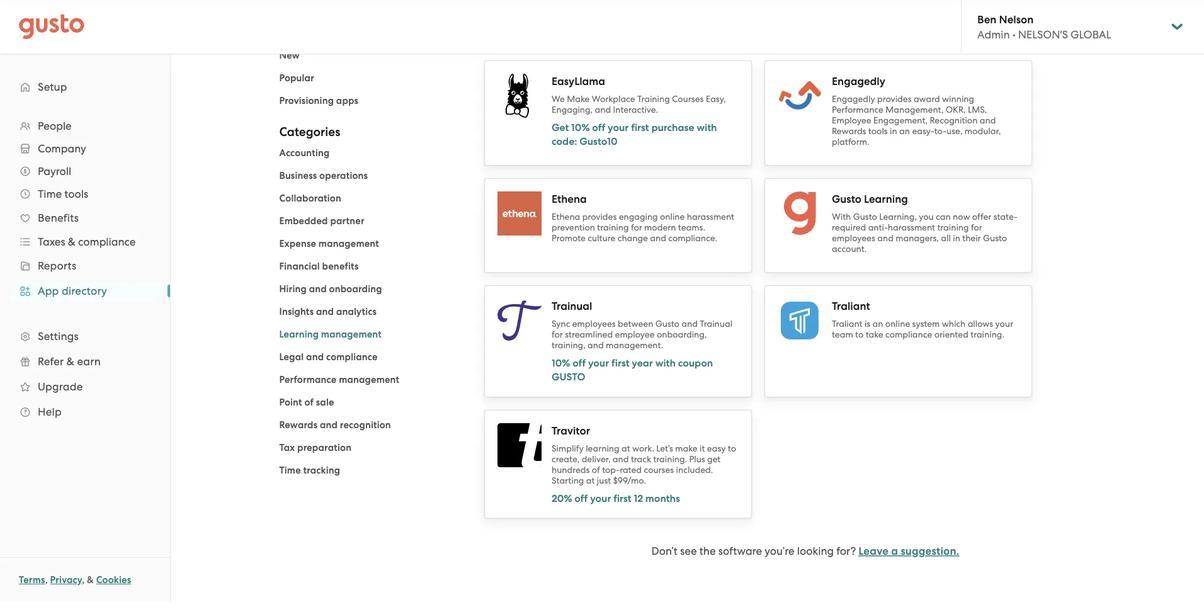Task type: describe. For each thing, give the bounding box(es) containing it.
accounting
[[279, 148, 330, 159]]

culture
[[588, 233, 616, 244]]

0 vertical spatial trainual
[[552, 300, 592, 313]]

cookies
[[96, 575, 131, 586]]

to inside traliant traliant is an online system which allows your team to take compliance oriented training.
[[856, 330, 864, 340]]

gusto learning with gusto learning, you can now offer state- required anti-harassment training for employees and managers, all in their gusto account.
[[832, 193, 1018, 254]]

your inside the "trainual sync employees between gusto and trainual for streamlined employee onboarding, training, and management. 10% off your first year with coupon gusto"
[[588, 357, 609, 369]]

don't see the software you're looking for? leave a suggestion.
[[652, 545, 960, 558]]

lms,
[[968, 105, 987, 115]]

harassment inside gusto learning with gusto learning, you can now offer state- required anti-harassment training for employees and managers, all in their gusto account.
[[888, 223, 935, 233]]

list containing people
[[0, 115, 170, 425]]

and right legal
[[306, 352, 324, 363]]

accounting link
[[279, 148, 330, 159]]

payroll button
[[13, 160, 157, 183]]

sale
[[316, 397, 334, 409]]

point of sale link
[[279, 397, 334, 409]]

required
[[832, 223, 866, 233]]

20%
[[552, 493, 572, 505]]

point of sale
[[279, 397, 334, 409]]

interactive.
[[613, 105, 658, 115]]

deliver,
[[582, 455, 611, 465]]

your inside travitor simplify learning at work. let's make it easy to create, deliver, and track training. plus get hundreds of top-rated courses included. starting at just $99/mo. 20% off your first 12 months
[[590, 493, 611, 505]]

help
[[38, 406, 62, 418]]

10% inside easyllama we make workplace training courses easy, engaging, and interactive. get 10% off your first purchase with code: gusto10
[[571, 122, 590, 134]]

off inside travitor simplify learning at work. let's make it easy to create, deliver, and track training. plus get hundreds of top-rated courses included. starting at just $99/mo. 20% off your first 12 months
[[575, 493, 588, 505]]

let's
[[657, 444, 673, 454]]

and up the learning management link
[[316, 306, 334, 318]]

and up onboarding,
[[682, 319, 698, 329]]

of inside list
[[305, 397, 314, 409]]

& for earn
[[67, 355, 74, 368]]

make
[[675, 444, 698, 454]]

gusto
[[552, 371, 585, 384]]

list containing new
[[279, 3, 466, 109]]

compliance for legal and compliance
[[326, 352, 378, 363]]

1 ethena from the top
[[552, 193, 587, 206]]

performance management
[[279, 374, 400, 386]]

don't
[[652, 545, 678, 558]]

gusto right their
[[983, 233, 1007, 244]]

app directory link
[[13, 280, 157, 302]]

time for time tracking
[[279, 465, 301, 477]]

learning,
[[880, 212, 917, 222]]

for?
[[837, 545, 856, 558]]

trainual sync employees between gusto and trainual for streamlined employee onboarding, training, and management. 10% off your first year with coupon gusto
[[552, 300, 733, 384]]

time tracking link
[[279, 465, 340, 477]]

onboarding
[[329, 284, 382, 295]]

an inside traliant traliant is an online system which allows your team to take compliance oriented training.
[[873, 319, 883, 329]]

first inside travitor simplify learning at work. let's make it easy to create, deliver, and track training. plus get hundreds of top-rated courses included. starting at just $99/mo. 20% off your first 12 months
[[614, 493, 632, 505]]

year
[[632, 357, 653, 369]]

categories
[[279, 125, 340, 140]]

all
[[941, 233, 951, 244]]

list containing accounting
[[279, 146, 466, 478]]

compliance.
[[669, 233, 717, 244]]

with inside the "trainual sync employees between gusto and trainual for streamlined employee onboarding, training, and management. 10% off your first year with coupon gusto"
[[656, 357, 676, 369]]

provisioning apps
[[279, 95, 358, 107]]

get
[[552, 122, 569, 134]]

employee
[[615, 330, 655, 340]]

provisioning apps link
[[279, 95, 358, 107]]

training. for travitor
[[654, 455, 687, 465]]

ethena ethena provides engaging online harassment prevention training for modern teams. promote culture change and compliance.
[[552, 193, 735, 244]]

first inside the "trainual sync employees between gusto and trainual for streamlined employee onboarding, training, and management. 10% off your first year with coupon gusto"
[[612, 357, 630, 369]]

refer & earn link
[[13, 350, 157, 373]]

provides for engagedly
[[877, 94, 912, 105]]

new
[[279, 50, 300, 61]]

travitor logo image
[[498, 424, 542, 468]]

collaboration link
[[279, 193, 341, 204]]

performance management link
[[279, 374, 400, 386]]

in inside gusto learning with gusto learning, you can now offer state- required anti-harassment training for employees and managers, all in their gusto account.
[[953, 233, 961, 244]]

just
[[597, 476, 611, 486]]

tracking
[[303, 465, 340, 477]]

embedded
[[279, 216, 328, 227]]

learning
[[586, 444, 620, 454]]

app directory
[[38, 285, 107, 297]]

managers,
[[896, 233, 939, 244]]

rewards and recognition
[[279, 420, 391, 431]]

financial benefits link
[[279, 261, 359, 272]]

employees inside gusto learning with gusto learning, you can now offer state- required anti-harassment training for employees and managers, all in their gusto account.
[[832, 233, 876, 244]]

engagedly logo image
[[778, 74, 822, 118]]

and down sale
[[320, 420, 338, 431]]

see
[[680, 545, 697, 558]]

trainual logo image
[[498, 301, 542, 341]]

account.
[[832, 244, 867, 254]]

between
[[618, 319, 653, 329]]

expense
[[279, 238, 316, 250]]

you're
[[765, 545, 795, 558]]

training inside gusto learning with gusto learning, you can now offer state- required anti-harassment training for employees and managers, all in their gusto account.
[[938, 223, 969, 233]]

upgrade link
[[13, 375, 157, 398]]

months
[[646, 493, 680, 505]]

1 vertical spatial performance
[[279, 374, 337, 386]]

setup link
[[13, 76, 157, 98]]

easyllama logo image
[[498, 74, 542, 118]]

and down financial benefits link
[[309, 284, 327, 295]]

home image
[[19, 14, 84, 39]]

take
[[866, 330, 884, 340]]

code:
[[552, 136, 577, 148]]

rewards inside the engagedly engagedly provides award winning performance management, okr, lms, employee engagement, recognition and rewards tools in an easy-to-use, modular, platform.
[[832, 126, 866, 137]]

1 , from the left
[[45, 575, 48, 586]]

for inside gusto learning with gusto learning, you can now offer state- required anti-harassment training for employees and managers, all in their gusto account.
[[971, 223, 983, 233]]

work.
[[632, 444, 654, 454]]

cookies button
[[96, 573, 131, 588]]

get
[[707, 455, 721, 465]]

easy-
[[912, 126, 935, 137]]

refer & earn
[[38, 355, 101, 368]]

people
[[38, 120, 72, 132]]

easy,
[[706, 94, 726, 105]]

first inside easyllama we make workplace training courses easy, engaging, and interactive. get 10% off your first purchase with code: gusto10
[[631, 122, 649, 134]]

your inside traliant traliant is an online system which allows your team to take compliance oriented training.
[[996, 319, 1014, 329]]

directory
[[62, 285, 107, 297]]

nelson's
[[1018, 28, 1068, 41]]

benefits link
[[13, 207, 157, 229]]

provides for ethena
[[583, 212, 617, 222]]

tax
[[279, 443, 295, 454]]

starting
[[552, 476, 584, 486]]

business operations link
[[279, 170, 368, 182]]

taxes & compliance button
[[13, 231, 157, 253]]

people button
[[13, 115, 157, 137]]

for inside the "trainual sync employees between gusto and trainual for streamlined employee onboarding, training, and management. 10% off your first year with coupon gusto"
[[552, 330, 563, 340]]

gusto up anti-
[[853, 212, 877, 222]]

ethena logo image
[[498, 192, 542, 236]]

tools inside 'dropdown button'
[[64, 188, 88, 200]]

with
[[832, 212, 851, 222]]

2 engagedly from the top
[[832, 94, 875, 105]]

popular
[[279, 73, 314, 84]]

time tracking
[[279, 465, 340, 477]]

which
[[942, 319, 966, 329]]

coupon
[[678, 357, 713, 369]]

time tools
[[38, 188, 88, 200]]

oriented
[[935, 330, 969, 340]]

company button
[[13, 137, 157, 160]]



Task type: vqa. For each thing, say whether or not it's contained in the screenshot.
middle management
yes



Task type: locate. For each thing, give the bounding box(es) containing it.
1 vertical spatial time
[[279, 465, 301, 477]]

0 horizontal spatial performance
[[279, 374, 337, 386]]

0 horizontal spatial time
[[38, 188, 62, 200]]

and down workplace
[[595, 105, 611, 115]]

compliance
[[78, 236, 136, 248], [886, 330, 932, 340], [326, 352, 378, 363]]

gusto inside the "trainual sync employees between gusto and trainual for streamlined employee onboarding, training, and management. 10% off your first year with coupon gusto"
[[656, 319, 680, 329]]

employees up streamlined on the bottom
[[572, 319, 616, 329]]

1 vertical spatial tools
[[64, 188, 88, 200]]

1 training from the left
[[597, 223, 629, 233]]

training. down allows
[[971, 330, 1005, 340]]

management
[[319, 238, 379, 250], [321, 329, 382, 340], [339, 374, 400, 386]]

first
[[631, 122, 649, 134], [612, 357, 630, 369], [614, 493, 632, 505]]

online left system
[[886, 319, 910, 329]]

off inside the "trainual sync employees between gusto and trainual for streamlined employee onboarding, training, and management. 10% off your first year with coupon gusto"
[[573, 357, 586, 369]]

and inside gusto learning with gusto learning, you can now offer state- required anti-harassment training for employees and managers, all in their gusto account.
[[878, 233, 894, 244]]

0 vertical spatial time
[[38, 188, 62, 200]]

1 horizontal spatial 10%
[[571, 122, 590, 134]]

harassment inside the ethena ethena provides engaging online harassment prevention training for modern teams. promote culture change and compliance.
[[687, 212, 735, 222]]

to
[[856, 330, 864, 340], [728, 444, 736, 454]]

0 vertical spatial engagedly
[[832, 75, 886, 88]]

off inside easyllama we make workplace training courses easy, engaging, and interactive. get 10% off your first purchase with code: gusto10
[[592, 122, 606, 134]]

of inside travitor simplify learning at work. let's make it easy to create, deliver, and track training. plus get hundreds of top-rated courses included. starting at just $99/mo. 20% off your first 12 months
[[592, 465, 600, 476]]

and
[[595, 105, 611, 115], [980, 116, 996, 126], [650, 233, 666, 244], [878, 233, 894, 244], [309, 284, 327, 295], [316, 306, 334, 318], [682, 319, 698, 329], [588, 340, 604, 351], [306, 352, 324, 363], [320, 420, 338, 431], [613, 455, 629, 465]]

point
[[279, 397, 302, 409]]

1 horizontal spatial of
[[592, 465, 600, 476]]

2 horizontal spatial compliance
[[886, 330, 932, 340]]

apps
[[336, 95, 358, 107]]

1 horizontal spatial in
[[953, 233, 961, 244]]

ethena
[[552, 193, 587, 206], [552, 212, 580, 222]]

0 horizontal spatial rewards
[[279, 420, 318, 431]]

0 vertical spatial learning
[[864, 193, 908, 206]]

0 vertical spatial compliance
[[78, 236, 136, 248]]

traliant up team
[[832, 319, 863, 329]]

harassment
[[687, 212, 735, 222], [888, 223, 935, 233]]

training. inside traliant traliant is an online system which allows your team to take compliance oriented training.
[[971, 330, 1005, 340]]

your down streamlined on the bottom
[[588, 357, 609, 369]]

leave a suggestion. button
[[859, 544, 960, 559]]

financial benefits
[[279, 261, 359, 272]]

0 vertical spatial with
[[697, 122, 717, 134]]

0 vertical spatial to
[[856, 330, 864, 340]]

2 horizontal spatial for
[[971, 223, 983, 233]]

learning inside list
[[279, 329, 319, 340]]

0 vertical spatial provides
[[877, 94, 912, 105]]

off right 20% on the bottom left of page
[[575, 493, 588, 505]]

privacy link
[[50, 575, 82, 586]]

1 vertical spatial off
[[573, 357, 586, 369]]

0 horizontal spatial training
[[597, 223, 629, 233]]

terms link
[[19, 575, 45, 586]]

0 vertical spatial 10%
[[571, 122, 590, 134]]

compliance down system
[[886, 330, 932, 340]]

0 vertical spatial rewards
[[832, 126, 866, 137]]

employees
[[832, 233, 876, 244], [572, 319, 616, 329]]

1 horizontal spatial online
[[886, 319, 910, 329]]

the
[[700, 545, 716, 558]]

with right year
[[656, 357, 676, 369]]

1 vertical spatial management
[[321, 329, 382, 340]]

0 vertical spatial ethena
[[552, 193, 587, 206]]

tools down payroll dropdown button
[[64, 188, 88, 200]]

0 vertical spatial in
[[890, 126, 897, 137]]

first down interactive.
[[631, 122, 649, 134]]

2 vertical spatial off
[[575, 493, 588, 505]]

and inside the ethena ethena provides engaging online harassment prevention training for modern teams. promote culture change and compliance.
[[650, 233, 666, 244]]

with
[[697, 122, 717, 134], [656, 357, 676, 369]]

1 horizontal spatial training.
[[971, 330, 1005, 340]]

management for performance management
[[339, 374, 400, 386]]

for down sync
[[552, 330, 563, 340]]

off
[[592, 122, 606, 134], [573, 357, 586, 369], [575, 493, 588, 505]]

for inside the ethena ethena provides engaging online harassment prevention training for modern teams. promote culture change and compliance.
[[631, 223, 642, 233]]

reports
[[38, 260, 77, 272]]

0 vertical spatial an
[[900, 126, 910, 137]]

provides up "engagement," on the right of the page
[[877, 94, 912, 105]]

compliance inside dropdown button
[[78, 236, 136, 248]]

privacy
[[50, 575, 82, 586]]

12
[[634, 493, 643, 505]]

2 vertical spatial management
[[339, 374, 400, 386]]

performance up employee
[[832, 105, 884, 115]]

1 vertical spatial an
[[873, 319, 883, 329]]

easy
[[707, 444, 726, 454]]

2 ethena from the top
[[552, 212, 580, 222]]

1 horizontal spatial tools
[[869, 126, 888, 137]]

0 horizontal spatial for
[[552, 330, 563, 340]]

2 vertical spatial first
[[614, 493, 632, 505]]

2 vertical spatial &
[[87, 575, 94, 586]]

& left cookies
[[87, 575, 94, 586]]

0 horizontal spatial online
[[660, 212, 685, 222]]

0 vertical spatial traliant
[[832, 300, 870, 313]]

harassment up teams.
[[687, 212, 735, 222]]

an inside the engagedly engagedly provides award winning performance management, okr, lms, employee engagement, recognition and rewards tools in an easy-to-use, modular, platform.
[[900, 126, 910, 137]]

and up top-
[[613, 455, 629, 465]]

0 horizontal spatial with
[[656, 357, 676, 369]]

0 horizontal spatial an
[[873, 319, 883, 329]]

0 horizontal spatial at
[[586, 476, 595, 486]]

2 traliant from the top
[[832, 319, 863, 329]]

to right "easy"
[[728, 444, 736, 454]]

employees up account.
[[832, 233, 876, 244]]

1 horizontal spatial harassment
[[888, 223, 935, 233]]

0 vertical spatial online
[[660, 212, 685, 222]]

software
[[719, 545, 762, 558]]

1 horizontal spatial provides
[[877, 94, 912, 105]]

for down engaging
[[631, 223, 642, 233]]

an
[[900, 126, 910, 137], [873, 319, 883, 329]]

1 horizontal spatial employees
[[832, 233, 876, 244]]

hiring and onboarding
[[279, 284, 382, 295]]

time
[[38, 188, 62, 200], [279, 465, 301, 477]]

trainual up sync
[[552, 300, 592, 313]]

provides inside the engagedly engagedly provides award winning performance management, okr, lms, employee engagement, recognition and rewards tools in an easy-to-use, modular, platform.
[[877, 94, 912, 105]]

1 vertical spatial first
[[612, 357, 630, 369]]

streamlined
[[565, 330, 613, 340]]

time for time tools
[[38, 188, 62, 200]]

harassment up managers,
[[888, 223, 935, 233]]

to left take
[[856, 330, 864, 340]]

your up gusto10
[[608, 122, 629, 134]]

2 , from the left
[[82, 575, 85, 586]]

employee
[[832, 116, 872, 126]]

0 horizontal spatial provides
[[583, 212, 617, 222]]

rewards up platform. at the top of page
[[832, 126, 866, 137]]

online for traliant
[[886, 319, 910, 329]]

with down easy, on the right
[[697, 122, 717, 134]]

travitor simplify learning at work. let's make it easy to create, deliver, and track training. plus get hundreds of top-rated courses included. starting at just $99/mo. 20% off your first 12 months
[[552, 425, 736, 505]]

payroll
[[38, 165, 71, 178]]

your
[[608, 122, 629, 134], [996, 319, 1014, 329], [588, 357, 609, 369], [590, 493, 611, 505]]

online up modern
[[660, 212, 685, 222]]

0 vertical spatial off
[[592, 122, 606, 134]]

prevention
[[552, 223, 595, 233]]

list
[[279, 3, 466, 109], [0, 115, 170, 425], [279, 146, 466, 478]]

1 vertical spatial trainual
[[700, 319, 733, 329]]

management up recognition
[[339, 374, 400, 386]]

tools down "engagement," on the right of the page
[[869, 126, 888, 137]]

training. down let's
[[654, 455, 687, 465]]

and down streamlined on the bottom
[[588, 340, 604, 351]]

traliant logo image
[[778, 299, 822, 343]]

hiring and onboarding link
[[279, 284, 382, 295]]

and inside the engagedly engagedly provides award winning performance management, okr, lms, employee engagement, recognition and rewards tools in an easy-to-use, modular, platform.
[[980, 116, 996, 126]]

1 horizontal spatial for
[[631, 223, 642, 233]]

for up their
[[971, 223, 983, 233]]

1 vertical spatial provides
[[583, 212, 617, 222]]

training up all
[[938, 223, 969, 233]]

, left privacy
[[45, 575, 48, 586]]

your inside easyllama we make workplace training courses easy, engaging, and interactive. get 10% off your first purchase with code: gusto10
[[608, 122, 629, 134]]

1 vertical spatial with
[[656, 357, 676, 369]]

gusto up with
[[832, 193, 862, 206]]

off up gusto
[[573, 357, 586, 369]]

1 horizontal spatial performance
[[832, 105, 884, 115]]

1 traliant from the top
[[832, 300, 870, 313]]

expense management
[[279, 238, 379, 250]]

0 vertical spatial &
[[68, 236, 76, 248]]

1 horizontal spatial learning
[[864, 193, 908, 206]]

ben nelson admin • nelson's global
[[978, 13, 1111, 41]]

to inside travitor simplify learning at work. let's make it easy to create, deliver, and track training. plus get hundreds of top-rated courses included. starting at just $99/mo. 20% off your first 12 months
[[728, 444, 736, 454]]

1 vertical spatial traliant
[[832, 319, 863, 329]]

time inside 'dropdown button'
[[38, 188, 62, 200]]

1 engagedly from the top
[[832, 75, 886, 88]]

0 vertical spatial training.
[[971, 330, 1005, 340]]

training. inside travitor simplify learning at work. let's make it easy to create, deliver, and track training. plus get hundreds of top-rated courses included. starting at just $99/mo. 20% off your first 12 months
[[654, 455, 687, 465]]

1 vertical spatial to
[[728, 444, 736, 454]]

company
[[38, 142, 86, 155]]

analytics
[[336, 306, 377, 318]]

&
[[68, 236, 76, 248], [67, 355, 74, 368], [87, 575, 94, 586]]

, left cookies 'button'
[[82, 575, 85, 586]]

first left the 12
[[614, 493, 632, 505]]

0 vertical spatial at
[[622, 444, 630, 454]]

provides inside the ethena ethena provides engaging online harassment prevention training for modern teams. promote culture change and compliance.
[[583, 212, 617, 222]]

1 vertical spatial online
[[886, 319, 910, 329]]

first left year
[[612, 357, 630, 369]]

learning management link
[[279, 329, 382, 340]]

1 vertical spatial &
[[67, 355, 74, 368]]

1 horizontal spatial to
[[856, 330, 864, 340]]

0 vertical spatial performance
[[832, 105, 884, 115]]

popular link
[[279, 73, 314, 84]]

we
[[552, 94, 565, 105]]

& inside dropdown button
[[68, 236, 76, 248]]

at
[[622, 444, 630, 454], [586, 476, 595, 486]]

performance up point of sale
[[279, 374, 337, 386]]

in down "engagement," on the right of the page
[[890, 126, 897, 137]]

1 horizontal spatial rewards
[[832, 126, 866, 137]]

10% inside the "trainual sync employees between gusto and trainual for streamlined employee onboarding, training, and management. 10% off your first year with coupon gusto"
[[552, 357, 570, 369]]

training,
[[552, 340, 586, 351]]

easyllama we make workplace training courses easy, engaging, and interactive. get 10% off your first purchase with code: gusto10
[[552, 75, 726, 148]]

0 vertical spatial of
[[305, 397, 314, 409]]

1 vertical spatial learning
[[279, 329, 319, 340]]

0 vertical spatial first
[[631, 122, 649, 134]]

1 vertical spatial ethena
[[552, 212, 580, 222]]

online inside the ethena ethena provides engaging online harassment prevention training for modern teams. promote culture change and compliance.
[[660, 212, 685, 222]]

rewards down point
[[279, 420, 318, 431]]

off up gusto10
[[592, 122, 606, 134]]

1 vertical spatial employees
[[572, 319, 616, 329]]

setup
[[38, 81, 67, 93]]

an down "engagement," on the right of the page
[[900, 126, 910, 137]]

provides up culture
[[583, 212, 617, 222]]

management for learning management
[[321, 329, 382, 340]]

1 horizontal spatial trainual
[[700, 319, 733, 329]]

employees inside the "trainual sync employees between gusto and trainual for streamlined employee onboarding, training, and management. 10% off your first year with coupon gusto"
[[572, 319, 616, 329]]

rewards
[[832, 126, 866, 137], [279, 420, 318, 431]]

1 vertical spatial compliance
[[886, 330, 932, 340]]

platform.
[[832, 137, 870, 147]]

learning down insights
[[279, 329, 319, 340]]

& left earn
[[67, 355, 74, 368]]

1 vertical spatial 10%
[[552, 357, 570, 369]]

0 horizontal spatial 10%
[[552, 357, 570, 369]]

management for expense management
[[319, 238, 379, 250]]

0 horizontal spatial tools
[[64, 188, 88, 200]]

teams.
[[678, 223, 706, 233]]

engaging,
[[552, 105, 593, 115]]

of down the deliver,
[[592, 465, 600, 476]]

their
[[963, 233, 981, 244]]

track
[[631, 455, 651, 465]]

online inside traliant traliant is an online system which allows your team to take compliance oriented training.
[[886, 319, 910, 329]]

1 horizontal spatial training
[[938, 223, 969, 233]]

0 horizontal spatial harassment
[[687, 212, 735, 222]]

gusto10
[[580, 136, 618, 148]]

your down just
[[590, 493, 611, 505]]

performance inside the engagedly engagedly provides award winning performance management, okr, lms, employee engagement, recognition and rewards tools in an easy-to-use, modular, platform.
[[832, 105, 884, 115]]

time down tax
[[279, 465, 301, 477]]

and inside travitor simplify learning at work. let's make it easy to create, deliver, and track training. plus get hundreds of top-rated courses included. starting at just $99/mo. 20% off your first 12 months
[[613, 455, 629, 465]]

in inside the engagedly engagedly provides award winning performance management, okr, lms, employee engagement, recognition and rewards tools in an easy-to-use, modular, platform.
[[890, 126, 897, 137]]

1 horizontal spatial time
[[279, 465, 301, 477]]

global
[[1071, 28, 1111, 41]]

and inside easyllama we make workplace training courses easy, engaging, and interactive. get 10% off your first purchase with code: gusto10
[[595, 105, 611, 115]]

1 vertical spatial rewards
[[279, 420, 318, 431]]

tax preparation link
[[279, 443, 352, 454]]

compliance for taxes & compliance
[[78, 236, 136, 248]]

at left just
[[586, 476, 595, 486]]

and down modern
[[650, 233, 666, 244]]

and down anti-
[[878, 233, 894, 244]]

looking
[[797, 545, 834, 558]]

your right allows
[[996, 319, 1014, 329]]

gusto learning logo image
[[778, 192, 822, 236]]

1 horizontal spatial with
[[697, 122, 717, 134]]

sync
[[552, 319, 570, 329]]

training. for traliant
[[971, 330, 1005, 340]]

settings
[[38, 330, 79, 343]]

0 horizontal spatial ,
[[45, 575, 48, 586]]

time down payroll
[[38, 188, 62, 200]]

included.
[[676, 465, 713, 476]]

promote
[[552, 233, 586, 244]]

earn
[[77, 355, 101, 368]]

0 horizontal spatial of
[[305, 397, 314, 409]]

tools inside the engagedly engagedly provides award winning performance management, okr, lms, employee engagement, recognition and rewards tools in an easy-to-use, modular, platform.
[[869, 126, 888, 137]]

gusto up onboarding,
[[656, 319, 680, 329]]

1 vertical spatial engagedly
[[832, 94, 875, 105]]

legal
[[279, 352, 304, 363]]

system
[[913, 319, 940, 329]]

business
[[279, 170, 317, 182]]

in
[[890, 126, 897, 137], [953, 233, 961, 244]]

learning inside gusto learning with gusto learning, you can now offer state- required anti-harassment training for employees and managers, all in their gusto account.
[[864, 193, 908, 206]]

hundreds
[[552, 465, 590, 476]]

1 horizontal spatial at
[[622, 444, 630, 454]]

compliance up performance management link
[[326, 352, 378, 363]]

management down partner
[[319, 238, 379, 250]]

refer
[[38, 355, 64, 368]]

of left sale
[[305, 397, 314, 409]]

at left 'work.'
[[622, 444, 630, 454]]

0 horizontal spatial employees
[[572, 319, 616, 329]]

compliance down benefits link
[[78, 236, 136, 248]]

0 horizontal spatial training.
[[654, 455, 687, 465]]

make
[[567, 94, 590, 105]]

1 vertical spatial at
[[586, 476, 595, 486]]

rewards inside list
[[279, 420, 318, 431]]

0 vertical spatial management
[[319, 238, 379, 250]]

top-
[[602, 465, 620, 476]]

0 horizontal spatial learning
[[279, 329, 319, 340]]

1 horizontal spatial compliance
[[326, 352, 378, 363]]

1 vertical spatial in
[[953, 233, 961, 244]]

onboarding,
[[657, 330, 707, 340]]

and up "modular,"
[[980, 116, 996, 126]]

courses
[[672, 94, 704, 105]]

& right taxes
[[68, 236, 76, 248]]

terms
[[19, 575, 45, 586]]

1 vertical spatial training.
[[654, 455, 687, 465]]

engaging
[[619, 212, 658, 222]]

plus
[[689, 455, 705, 465]]

training inside the ethena ethena provides engaging online harassment prevention training for modern teams. promote culture change and compliance.
[[597, 223, 629, 233]]

traliant up is
[[832, 300, 870, 313]]

gusto navigation element
[[0, 54, 170, 445]]

0 horizontal spatial compliance
[[78, 236, 136, 248]]

0 horizontal spatial in
[[890, 126, 897, 137]]

1 horizontal spatial an
[[900, 126, 910, 137]]

trainual up onboarding,
[[700, 319, 733, 329]]

winning
[[942, 94, 975, 105]]

2 training from the left
[[938, 223, 969, 233]]

2 vertical spatial compliance
[[326, 352, 378, 363]]

reports link
[[13, 254, 157, 277]]

an right is
[[873, 319, 883, 329]]

0 horizontal spatial to
[[728, 444, 736, 454]]

a
[[892, 545, 898, 558]]

0 vertical spatial employees
[[832, 233, 876, 244]]

•
[[1013, 28, 1016, 41]]

legal and compliance link
[[279, 352, 378, 363]]

1 horizontal spatial ,
[[82, 575, 85, 586]]

offer
[[973, 212, 992, 222]]

with inside easyllama we make workplace training courses easy, engaging, and interactive. get 10% off your first purchase with code: gusto10
[[697, 122, 717, 134]]

1 vertical spatial of
[[592, 465, 600, 476]]

compliance inside traliant traliant is an online system which allows your team to take compliance oriented training.
[[886, 330, 932, 340]]

& for compliance
[[68, 236, 76, 248]]

in right all
[[953, 233, 961, 244]]

management down 'analytics' at bottom
[[321, 329, 382, 340]]

online for ethena
[[660, 212, 685, 222]]

learning up learning,
[[864, 193, 908, 206]]

time tools button
[[13, 183, 157, 205]]

training up culture
[[597, 223, 629, 233]]

0 horizontal spatial trainual
[[552, 300, 592, 313]]

10% up gusto
[[552, 357, 570, 369]]

10% down engaging, on the top of page
[[571, 122, 590, 134]]

new link
[[279, 50, 300, 61]]



